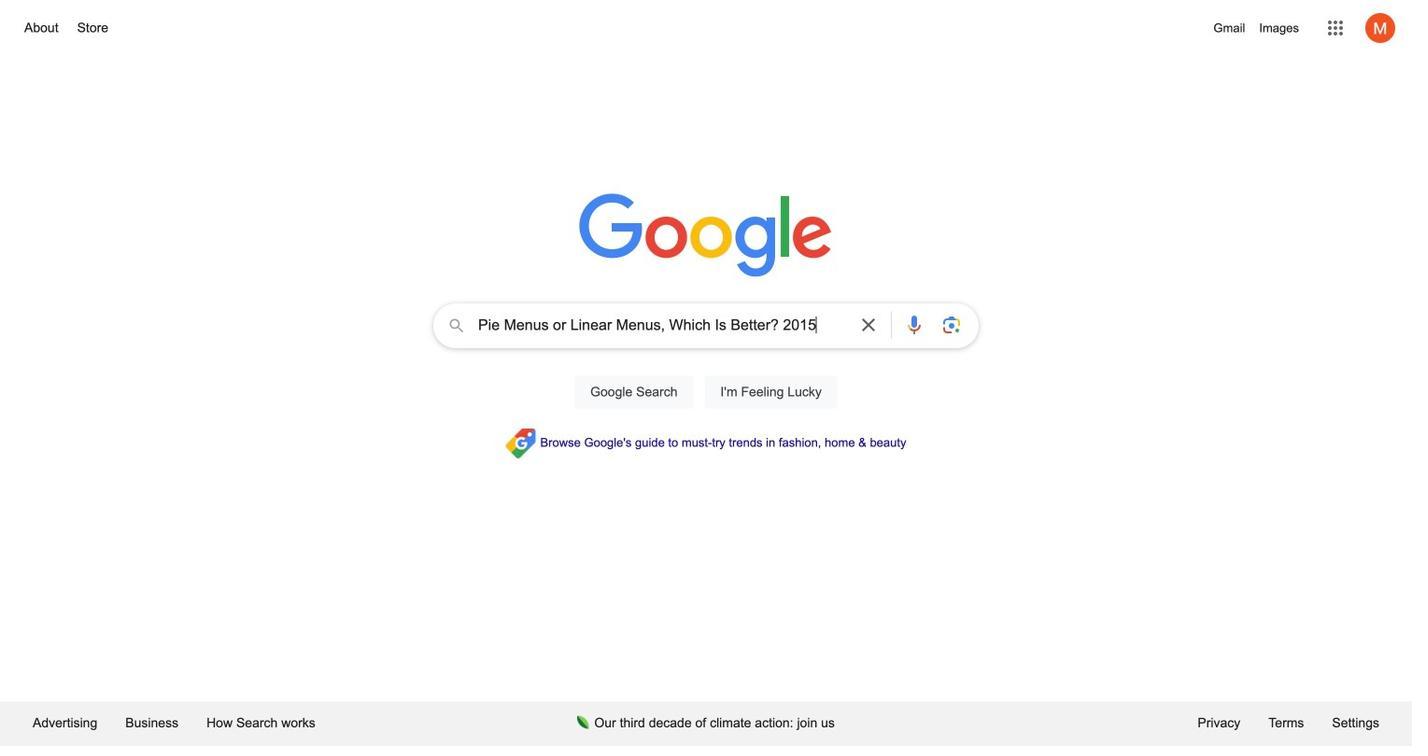 Task type: vqa. For each thing, say whether or not it's contained in the screenshot.
Search by image
yes



Task type: describe. For each thing, give the bounding box(es) containing it.
google image
[[579, 193, 833, 279]]



Task type: locate. For each thing, give the bounding box(es) containing it.
None search field
[[19, 298, 1394, 431]]

search by image image
[[941, 314, 963, 336]]

Search text field
[[478, 315, 847, 340]]

search by voice image
[[904, 314, 926, 336]]



